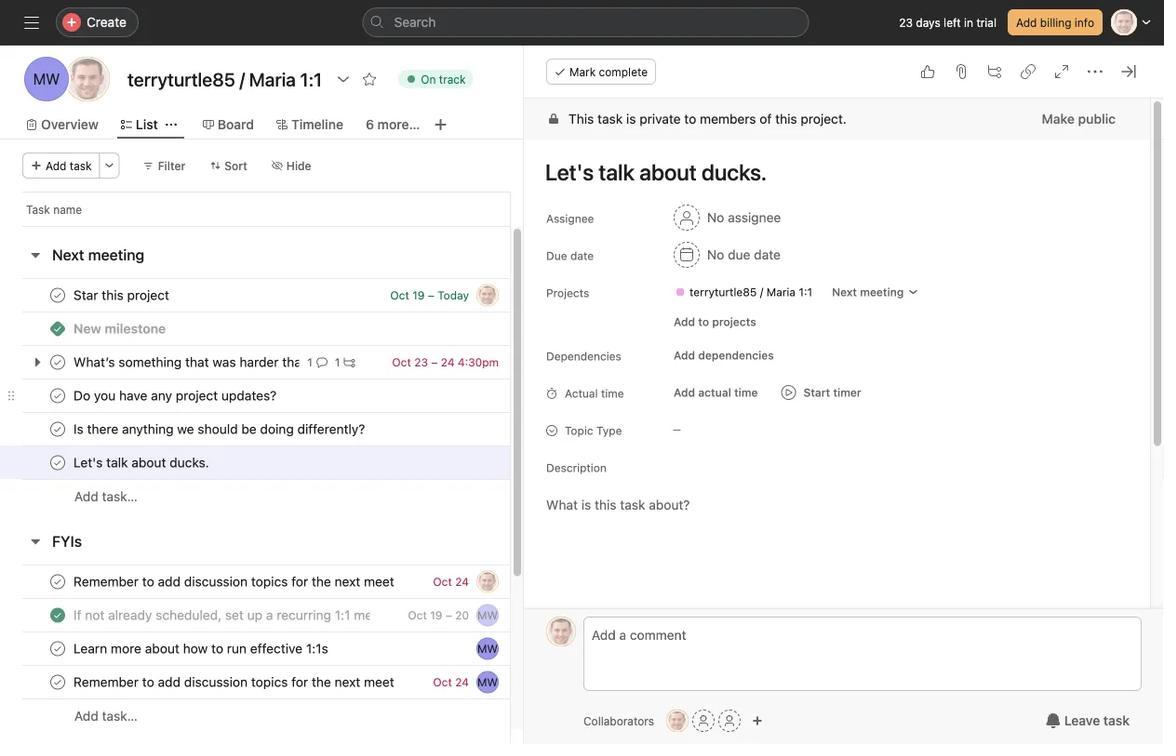 Task type: describe. For each thing, give the bounding box(es) containing it.
projects
[[546, 287, 589, 300]]

public
[[1078, 111, 1116, 127]]

terryturtle85 / maria 1:1 link
[[667, 283, 820, 302]]

oct 23 – 24 4:30pm
[[392, 356, 499, 369]]

1 horizontal spatial 23
[[899, 16, 913, 29]]

attachments: add a file to this task, let's talk about ducks. image
[[954, 64, 969, 79]]

completed image for completed option within learn more about how to run effective 1:1s "cell"
[[47, 638, 69, 660]]

task name row
[[0, 192, 579, 226]]

fyis button
[[52, 525, 82, 558]]

0 horizontal spatial to
[[684, 111, 696, 127]]

Completed milestone checkbox
[[50, 322, 65, 336]]

add inside header next meeting tree grid
[[74, 489, 98, 504]]

Is there anything we should be doing differently? text field
[[70, 420, 371, 439]]

sort
[[225, 159, 247, 172]]

actual
[[565, 387, 598, 400]]

Do you have any project updates? text field
[[70, 387, 282, 405]]

add task button
[[22, 153, 100, 179]]

24 for mw
[[455, 676, 469, 689]]

new milestone cell
[[0, 312, 511, 346]]

completed checkbox for 'do you have any project updates?' text box
[[47, 385, 69, 407]]

3 completed checkbox from the top
[[47, 672, 69, 694]]

tab actions image
[[166, 119, 177, 130]]

mark complete
[[570, 65, 648, 78]]

completed image for 3rd completed checkbox from the bottom
[[47, 571, 69, 593]]

dependencies
[[546, 350, 622, 363]]

remember to add discussion topics for the next meeting text field for mw
[[70, 673, 396, 692]]

on
[[421, 73, 436, 86]]

meeting inside next meeting button
[[88, 246, 144, 264]]

oct 24 for tt
[[433, 576, 469, 589]]

0 likes. click to like this task image
[[921, 64, 935, 79]]

add task… inside header fyis 'tree grid'
[[74, 709, 138, 724]]

add inside header fyis 'tree grid'
[[74, 709, 98, 724]]

If not already scheduled, set up a recurring 1:1 meeting in your calendar text field
[[70, 606, 371, 625]]

completed checkbox for the learn more about how to run effective 1:1s "text field"
[[47, 638, 69, 660]]

completed image for completed option within the the star this project "cell"
[[47, 284, 69, 307]]

oct for – 20
[[408, 609, 427, 622]]

task
[[26, 203, 50, 216]]

add inside button
[[674, 316, 695, 329]]

on track
[[421, 73, 466, 86]]

complete
[[599, 65, 648, 78]]

topic type
[[565, 424, 622, 437]]

1 completed image from the top
[[47, 351, 69, 374]]

list
[[136, 117, 158, 132]]

search button
[[363, 7, 809, 37]]

next inside button
[[52, 246, 84, 264]]

—
[[673, 424, 681, 435]]

due
[[728, 247, 751, 262]]

description
[[546, 462, 607, 475]]

do you have any project updates? cell
[[0, 379, 511, 413]]

no due date
[[707, 247, 781, 262]]

2 add task… row from the top
[[0, 699, 579, 733]]

if not already scheduled, set up a recurring 1:1 meeting in your calendar cell
[[0, 598, 511, 633]]

due
[[546, 249, 567, 262]]

completed checkbox for is there anything we should be doing differently? text field
[[47, 418, 69, 441]]

oct 19 – 20
[[408, 609, 469, 622]]

billing
[[1040, 16, 1072, 29]]

add to projects
[[674, 316, 756, 329]]

completed checkbox for the let's talk about ducks. text field
[[47, 452, 69, 474]]

oct up oct 19 – 20
[[433, 576, 452, 589]]

task for this
[[598, 111, 623, 127]]

oct for – 24 4:30pm
[[392, 356, 411, 369]]

task name
[[26, 203, 82, 216]]

type
[[596, 424, 622, 437]]

completed checkbox inside if not already scheduled, set up a recurring 1:1 meeting in your calendar cell
[[47, 605, 69, 627]]

filter
[[158, 159, 185, 172]]

this task is private to members of this project.
[[569, 111, 847, 127]]

trial
[[977, 16, 997, 29]]

mw inside if not already scheduled, set up a recurring 1:1 meeting in your calendar cell
[[477, 609, 498, 622]]

assignee
[[728, 210, 781, 225]]

mw button for 1st remember to add discussion topics for the next meeting cell from the bottom of the header fyis 'tree grid'
[[477, 672, 499, 694]]

mw button inside learn more about how to run effective 1:1s "cell"
[[477, 638, 499, 660]]

date inside dropdown button
[[754, 247, 781, 262]]

collapse task list for this section image
[[28, 534, 43, 549]]

today
[[438, 289, 469, 302]]

no for no due date
[[707, 247, 724, 262]]

close details image
[[1122, 64, 1136, 79]]

leave task button
[[1034, 705, 1142, 738]]

Learn more about how to run effective 1:1s text field
[[70, 640, 334, 659]]

to inside button
[[698, 316, 709, 329]]

no assignee button
[[665, 201, 790, 235]]

oct down oct 19 – 20
[[433, 676, 452, 689]]

hide
[[287, 159, 311, 172]]

of
[[760, 111, 772, 127]]

is
[[626, 111, 636, 127]]

more…
[[378, 117, 420, 132]]

list link
[[121, 114, 158, 135]]

time inside dropdown button
[[734, 386, 758, 399]]

is there anything we should be doing differently? cell
[[0, 412, 511, 447]]

header next meeting tree grid
[[0, 278, 579, 514]]

oct for – today
[[390, 289, 409, 302]]

on track button
[[390, 66, 482, 92]]

Task Name text field
[[533, 151, 1128, 194]]

– for 24
[[431, 356, 438, 369]]

learn more about how to run effective 1:1s cell
[[0, 632, 511, 666]]

make
[[1042, 111, 1075, 127]]

track
[[439, 73, 466, 86]]

no for no assignee
[[707, 210, 724, 225]]

oct 19 – today
[[390, 289, 469, 302]]

make public button
[[1030, 102, 1128, 136]]

completed checkbox inside 'what's something that was harder than expected?' cell
[[47, 351, 69, 374]]

assignee
[[546, 212, 594, 225]]

remember to add discussion topics for the next meeting text field for tt
[[70, 573, 396, 592]]

completed image for completed option in is there anything we should be doing differently? cell
[[47, 418, 69, 441]]

add dependencies
[[674, 349, 774, 362]]

copy task link image
[[1021, 64, 1036, 79]]

/
[[760, 286, 764, 299]]

23 inside 'what's something that was harder than expected?' cell
[[414, 356, 428, 369]]

more actions image
[[104, 160, 115, 171]]

this
[[569, 111, 594, 127]]

mark complete button
[[546, 59, 656, 85]]

fyis
[[52, 533, 82, 551]]

collaborators
[[584, 715, 654, 728]]

this
[[775, 111, 797, 127]]

What's something that was harder than expected? text field
[[70, 353, 300, 372]]

let's talk about ducks. dialog
[[524, 46, 1164, 745]]

23 days left in trial
[[899, 16, 997, 29]]

mw inside learn more about how to run effective 1:1s "cell"
[[477, 643, 498, 656]]

maria
[[767, 286, 796, 299]]

19 for – today
[[413, 289, 425, 302]]

star this project cell
[[0, 278, 511, 313]]

completed milestone image
[[50, 322, 65, 336]]

make public
[[1042, 111, 1116, 127]]

what's something that was harder than expected? cell
[[0, 345, 511, 380]]

board link
[[203, 114, 254, 135]]

leave task
[[1065, 713, 1130, 729]]

terryturtle85
[[690, 286, 757, 299]]

create
[[87, 14, 127, 30]]

expand sidebar image
[[24, 15, 39, 30]]

task… for second add task… button
[[102, 709, 138, 724]]

dependencies
[[698, 349, 774, 362]]

– for 20
[[446, 609, 452, 622]]

topic
[[565, 424, 593, 437]]



Task type: locate. For each thing, give the bounding box(es) containing it.
1 comment image
[[316, 357, 327, 368]]

members
[[700, 111, 756, 127]]

0 horizontal spatial 19
[[413, 289, 425, 302]]

6
[[366, 117, 374, 132]]

0 vertical spatial 19
[[413, 289, 425, 302]]

add inside dropdown button
[[674, 386, 695, 399]]

3 mw button from the top
[[477, 672, 499, 694]]

completed checkbox for star this project text field
[[47, 284, 69, 307]]

0 horizontal spatial date
[[570, 249, 594, 262]]

0 vertical spatial –
[[428, 289, 435, 302]]

add actual time
[[674, 386, 758, 399]]

– left 20
[[446, 609, 452, 622]]

oct left 20
[[408, 609, 427, 622]]

0 vertical spatial to
[[684, 111, 696, 127]]

main content
[[524, 99, 1150, 745]]

terryturtle85 / maria 1:1
[[690, 286, 813, 299]]

mw
[[33, 70, 60, 88], [477, 609, 498, 622], [477, 643, 498, 656], [477, 676, 498, 689]]

oct right 1 subtask icon
[[392, 356, 411, 369]]

completed image inside let's talk about ducks. cell
[[47, 452, 69, 474]]

1 vertical spatial meeting
[[860, 286, 904, 299]]

completed image
[[47, 351, 69, 374], [47, 385, 69, 407], [47, 452, 69, 474], [47, 605, 69, 627]]

2 vertical spatial mw button
[[477, 672, 499, 694]]

0 vertical spatial task
[[598, 111, 623, 127]]

no due date button
[[665, 238, 789, 272]]

mw button inside if not already scheduled, set up a recurring 1:1 meeting in your calendar cell
[[477, 605, 499, 627]]

1 horizontal spatial date
[[754, 247, 781, 262]]

0 horizontal spatial time
[[601, 387, 624, 400]]

– left today
[[428, 289, 435, 302]]

completed image for if not already scheduled, set up a recurring 1:1 meeting in your calendar text field
[[47, 605, 69, 627]]

New milestone text field
[[70, 320, 171, 338]]

1 vertical spatial remember to add discussion topics for the next meeting text field
[[70, 673, 396, 692]]

4 completed image from the top
[[47, 605, 69, 627]]

0 vertical spatial remember to add discussion topics for the next meeting text field
[[70, 573, 396, 592]]

to left projects
[[698, 316, 709, 329]]

1 vertical spatial –
[[431, 356, 438, 369]]

sort button
[[201, 153, 256, 179]]

no assignee
[[707, 210, 781, 225]]

completed image inside learn more about how to run effective 1:1s "cell"
[[47, 638, 69, 660]]

info
[[1075, 16, 1095, 29]]

days
[[916, 16, 941, 29]]

completed image inside do you have any project updates? cell
[[47, 385, 69, 407]]

1 vertical spatial add task… button
[[74, 706, 138, 727]]

timeline
[[291, 117, 343, 132]]

— button
[[665, 417, 777, 443]]

1 horizontal spatial 19
[[430, 609, 443, 622]]

1:1
[[799, 286, 813, 299]]

add or remove collaborators image
[[752, 716, 763, 727]]

0 vertical spatial mw button
[[477, 605, 499, 627]]

add dependencies button
[[665, 343, 782, 369]]

leave
[[1065, 713, 1100, 729]]

add task… button
[[74, 487, 138, 507], [74, 706, 138, 727]]

completed image down completed milestone icon
[[47, 385, 69, 407]]

2 remember to add discussion topics for the next meeting text field from the top
[[70, 673, 396, 692]]

1 vertical spatial remember to add discussion topics for the next meeting cell
[[0, 665, 511, 700]]

0 vertical spatial oct 24
[[433, 576, 469, 589]]

meeting right 1:1
[[860, 286, 904, 299]]

1 vertical spatial no
[[707, 247, 724, 262]]

tt inside button
[[481, 289, 495, 302]]

1 mw button from the top
[[477, 605, 499, 627]]

oct inside 'what's something that was harder than expected?' cell
[[392, 356, 411, 369]]

2 horizontal spatial task
[[1104, 713, 1130, 729]]

20
[[455, 609, 469, 622]]

0 vertical spatial next meeting
[[52, 246, 144, 264]]

date
[[754, 247, 781, 262], [570, 249, 594, 262]]

1 horizontal spatial next
[[832, 286, 857, 299]]

projects
[[712, 316, 756, 329]]

2 mw button from the top
[[477, 638, 499, 660]]

2 completed image from the top
[[47, 418, 69, 441]]

tt button inside the star this project "cell"
[[477, 284, 499, 307]]

2 vertical spatial task
[[1104, 713, 1130, 729]]

mark
[[570, 65, 596, 78]]

2 add task… button from the top
[[74, 706, 138, 727]]

next meeting right 1:1
[[832, 286, 904, 299]]

2 completed image from the top
[[47, 385, 69, 407]]

24 inside 'what's something that was harder than expected?' cell
[[441, 356, 455, 369]]

task for leave
[[1104, 713, 1130, 729]]

0 vertical spatial add task… button
[[74, 487, 138, 507]]

1 vertical spatial 24
[[455, 576, 469, 589]]

add billing info
[[1016, 16, 1095, 29]]

Star this project text field
[[70, 286, 175, 305]]

completed image down fyis
[[47, 605, 69, 627]]

hide button
[[263, 153, 320, 179]]

tt inside remember to add discussion topics for the next meeting cell
[[481, 576, 495, 589]]

start timer button
[[774, 380, 869, 406]]

search list box
[[363, 7, 809, 37]]

oct 24 down 20
[[433, 676, 469, 689]]

3 completed checkbox from the top
[[47, 385, 69, 407]]

actual time
[[565, 387, 624, 400]]

6 more…
[[366, 117, 420, 132]]

24 left 4:30pm
[[441, 356, 455, 369]]

create button
[[56, 7, 139, 37]]

2 add task… from the top
[[74, 709, 138, 724]]

19 left 20
[[430, 609, 443, 622]]

expand subtask list for the task what's something that was harder than expected? image
[[30, 355, 45, 370]]

6 more… button
[[366, 114, 420, 135]]

completed checkbox inside the star this project "cell"
[[47, 284, 69, 307]]

oct inside if not already scheduled, set up a recurring 1:1 meeting in your calendar cell
[[408, 609, 427, 622]]

more actions for this task image
[[1088, 64, 1103, 79]]

1 vertical spatial oct 24
[[433, 676, 469, 689]]

0 vertical spatial completed checkbox
[[47, 571, 69, 593]]

Remember to add discussion topics for the next meeting text field
[[70, 573, 396, 592], [70, 673, 396, 692]]

2 task… from the top
[[102, 709, 138, 724]]

1 vertical spatial task
[[70, 159, 92, 172]]

None text field
[[123, 62, 327, 96]]

6 completed checkbox from the top
[[47, 638, 69, 660]]

0 horizontal spatial 23
[[414, 356, 428, 369]]

3 completed image from the top
[[47, 452, 69, 474]]

completed checkbox inside do you have any project updates? cell
[[47, 385, 69, 407]]

0 horizontal spatial next meeting
[[52, 246, 144, 264]]

1 remember to add discussion topics for the next meeting cell from the top
[[0, 565, 511, 599]]

next right collapse task list for this section icon on the top left of page
[[52, 246, 84, 264]]

task right the leave
[[1104, 713, 1130, 729]]

meeting inside next meeting popup button
[[860, 286, 904, 299]]

collapse task list for this section image
[[28, 248, 43, 262]]

add to starred image
[[362, 72, 377, 87]]

add billing info button
[[1008, 9, 1103, 35]]

time
[[734, 386, 758, 399], [601, 387, 624, 400]]

1 horizontal spatial to
[[698, 316, 709, 329]]

completed image right the expand subtask list for the task what's something that was harder than expected? image
[[47, 351, 69, 374]]

main content containing this task is private to members of this project.
[[524, 99, 1150, 745]]

task inside "button"
[[70, 159, 92, 172]]

task… inside header next meeting tree grid
[[102, 489, 138, 504]]

add inside button
[[1016, 16, 1037, 29]]

meeting up star this project text field
[[88, 246, 144, 264]]

2 completed checkbox from the top
[[47, 351, 69, 374]]

19 for – 20
[[430, 609, 443, 622]]

start timer
[[804, 386, 862, 399]]

completed image inside is there anything we should be doing differently? cell
[[47, 418, 69, 441]]

0 vertical spatial next
[[52, 246, 84, 264]]

next meeting button
[[52, 238, 144, 272]]

23 left 4:30pm
[[414, 356, 428, 369]]

remember to add discussion topics for the next meeting text field up if not already scheduled, set up a recurring 1:1 meeting in your calendar text field
[[70, 573, 396, 592]]

1 vertical spatial 19
[[430, 609, 443, 622]]

23 left the days
[[899, 16, 913, 29]]

1 completed image from the top
[[47, 284, 69, 307]]

tt button
[[477, 284, 499, 307], [477, 571, 499, 593], [546, 617, 576, 647], [667, 710, 689, 733]]

4 completed image from the top
[[47, 638, 69, 660]]

filter button
[[135, 153, 194, 179]]

– inside the star this project "cell"
[[428, 289, 435, 302]]

3 completed image from the top
[[47, 571, 69, 593]]

show options image
[[336, 72, 351, 87]]

completed checkbox inside learn more about how to run effective 1:1s "cell"
[[47, 638, 69, 660]]

task… for add task… button within header next meeting tree grid
[[102, 489, 138, 504]]

1 add task… button from the top
[[74, 487, 138, 507]]

2 vertical spatial –
[[446, 609, 452, 622]]

completed image
[[47, 284, 69, 307], [47, 418, 69, 441], [47, 571, 69, 593], [47, 638, 69, 660], [47, 672, 69, 694]]

in
[[964, 16, 974, 29]]

completed image for the let's talk about ducks. text field
[[47, 452, 69, 474]]

completed image up fyis button
[[47, 452, 69, 474]]

4:30pm
[[458, 356, 499, 369]]

task… inside header fyis 'tree grid'
[[102, 709, 138, 724]]

completed image for 'do you have any project updates?' text box
[[47, 385, 69, 407]]

– left 4:30pm
[[431, 356, 438, 369]]

1 vertical spatial mw button
[[477, 638, 499, 660]]

4 completed checkbox from the top
[[47, 418, 69, 441]]

task
[[598, 111, 623, 127], [70, 159, 92, 172], [1104, 713, 1130, 729]]

full screen image
[[1055, 64, 1069, 79]]

completed image for first completed checkbox from the bottom
[[47, 672, 69, 694]]

header fyis tree grid
[[0, 565, 579, 733]]

completed checkbox inside is there anything we should be doing differently? cell
[[47, 418, 69, 441]]

0 horizontal spatial next
[[52, 246, 84, 264]]

19 inside if not already scheduled, set up a recurring 1:1 meeting in your calendar cell
[[430, 609, 443, 622]]

–
[[428, 289, 435, 302], [431, 356, 438, 369], [446, 609, 452, 622]]

remember to add discussion topics for the next meeting cell down the learn more about how to run effective 1:1s "text field"
[[0, 665, 511, 700]]

0 vertical spatial add task… row
[[0, 479, 579, 514]]

task left is
[[598, 111, 623, 127]]

1 remember to add discussion topics for the next meeting text field from the top
[[70, 573, 396, 592]]

no left assignee
[[707, 210, 724, 225]]

add task… row down 'mw' "row"
[[0, 699, 579, 733]]

2 vertical spatial 24
[[455, 676, 469, 689]]

mw row
[[0, 632, 579, 666]]

next meeting inside popup button
[[832, 286, 904, 299]]

oct 24 for mw
[[433, 676, 469, 689]]

add to projects button
[[665, 309, 765, 335]]

1 horizontal spatial next meeting
[[832, 286, 904, 299]]

0 vertical spatial meeting
[[88, 246, 144, 264]]

1 vertical spatial completed checkbox
[[47, 605, 69, 627]]

1 vertical spatial task…
[[102, 709, 138, 724]]

add task…
[[74, 489, 138, 504], [74, 709, 138, 724]]

0 horizontal spatial meeting
[[88, 246, 144, 264]]

to right private
[[684, 111, 696, 127]]

1 horizontal spatial time
[[734, 386, 758, 399]]

19
[[413, 289, 425, 302], [430, 609, 443, 622]]

5 completed checkbox from the top
[[47, 452, 69, 474]]

overview
[[41, 117, 99, 132]]

oct inside the star this project "cell"
[[390, 289, 409, 302]]

start
[[804, 386, 830, 399]]

completed image inside the star this project "cell"
[[47, 284, 69, 307]]

1 task… from the top
[[102, 489, 138, 504]]

1 vertical spatial add task… row
[[0, 699, 579, 733]]

0 vertical spatial no
[[707, 210, 724, 225]]

2 completed checkbox from the top
[[47, 605, 69, 627]]

24 down 20
[[455, 676, 469, 689]]

add subtask image
[[988, 64, 1002, 79]]

2 no from the top
[[707, 247, 724, 262]]

24
[[441, 356, 455, 369], [455, 576, 469, 589], [455, 676, 469, 689]]

overview link
[[26, 114, 99, 135]]

oct left today
[[390, 289, 409, 302]]

add task… inside header next meeting tree grid
[[74, 489, 138, 504]]

1 horizontal spatial meeting
[[860, 286, 904, 299]]

Let's talk about ducks. text field
[[70, 454, 215, 472]]

row
[[22, 225, 510, 227], [0, 278, 579, 313], [0, 312, 579, 346], [0, 379, 579, 413], [0, 412, 579, 447], [0, 446, 579, 480], [0, 565, 579, 599], [0, 598, 579, 633], [0, 665, 579, 700]]

task for add
[[70, 159, 92, 172]]

0 horizontal spatial task
[[70, 159, 92, 172]]

Completed checkbox
[[47, 571, 69, 593], [47, 605, 69, 627], [47, 672, 69, 694]]

0 vertical spatial 23
[[899, 16, 913, 29]]

project.
[[801, 111, 847, 127]]

Completed checkbox
[[47, 284, 69, 307], [47, 351, 69, 374], [47, 385, 69, 407], [47, 418, 69, 441], [47, 452, 69, 474], [47, 638, 69, 660]]

1 subtask image
[[344, 357, 355, 368]]

oct 24
[[433, 576, 469, 589], [433, 676, 469, 689]]

1 vertical spatial 23
[[414, 356, 428, 369]]

1 add task… row from the top
[[0, 479, 579, 514]]

next meeting button
[[824, 279, 927, 305]]

add task
[[46, 159, 92, 172]]

remember to add discussion topics for the next meeting cell up if not already scheduled, set up a recurring 1:1 meeting in your calendar text field
[[0, 565, 511, 599]]

search
[[394, 14, 436, 30]]

0 vertical spatial add task…
[[74, 489, 138, 504]]

24 up 20
[[455, 576, 469, 589]]

completed checkbox inside let's talk about ducks. cell
[[47, 452, 69, 474]]

timeline link
[[276, 114, 343, 135]]

– inside 'what's something that was harder than expected?' cell
[[431, 356, 438, 369]]

add task… row
[[0, 479, 579, 514], [0, 699, 579, 733]]

– inside if not already scheduled, set up a recurring 1:1 meeting in your calendar cell
[[446, 609, 452, 622]]

completed image inside if not already scheduled, set up a recurring 1:1 meeting in your calendar cell
[[47, 605, 69, 627]]

remember to add discussion topics for the next meeting text field down learn more about how to run effective 1:1s "cell"
[[70, 673, 396, 692]]

0 vertical spatial task…
[[102, 489, 138, 504]]

next inside popup button
[[832, 286, 857, 299]]

1 vertical spatial to
[[698, 316, 709, 329]]

oct 24 up 20
[[433, 576, 469, 589]]

remember to add discussion topics for the next meeting cell
[[0, 565, 511, 599], [0, 665, 511, 700]]

next meeting
[[52, 246, 144, 264], [832, 286, 904, 299]]

1 no from the top
[[707, 210, 724, 225]]

1 horizontal spatial task
[[598, 111, 623, 127]]

19 left today
[[413, 289, 425, 302]]

1 vertical spatial next
[[832, 286, 857, 299]]

let's talk about ducks. cell
[[0, 446, 511, 480]]

to
[[684, 111, 696, 127], [698, 316, 709, 329]]

no left due
[[707, 247, 724, 262]]

add actual time button
[[665, 380, 766, 406]]

– for today
[[428, 289, 435, 302]]

add tab image
[[433, 117, 448, 132]]

private
[[640, 111, 681, 127]]

0 vertical spatial 24
[[441, 356, 455, 369]]

1 completed checkbox from the top
[[47, 284, 69, 307]]

left
[[944, 16, 961, 29]]

2 oct 24 from the top
[[433, 676, 469, 689]]

actual
[[698, 386, 731, 399]]

oct
[[390, 289, 409, 302], [392, 356, 411, 369], [433, 576, 452, 589], [408, 609, 427, 622], [433, 676, 452, 689]]

1 oct 24 from the top
[[433, 576, 469, 589]]

next right 1:1
[[832, 286, 857, 299]]

main content inside let's talk about ducks. dialog
[[524, 99, 1150, 745]]

next meeting up star this project text field
[[52, 246, 144, 264]]

24 for tt
[[455, 576, 469, 589]]

board
[[218, 117, 254, 132]]

due date
[[546, 249, 594, 262]]

19 inside the star this project "cell"
[[413, 289, 425, 302]]

task inside button
[[1104, 713, 1130, 729]]

5 completed image from the top
[[47, 672, 69, 694]]

1 vertical spatial add task…
[[74, 709, 138, 724]]

add task… button inside header next meeting tree grid
[[74, 487, 138, 507]]

2 vertical spatial completed checkbox
[[47, 672, 69, 694]]

add task… row down is there anything we should be doing differently? cell
[[0, 479, 579, 514]]

1 add task… from the top
[[74, 489, 138, 504]]

1 completed checkbox from the top
[[47, 571, 69, 593]]

0 vertical spatial remember to add discussion topics for the next meeting cell
[[0, 565, 511, 599]]

mw button for if not already scheduled, set up a recurring 1:1 meeting in your calendar cell
[[477, 605, 499, 627]]

mw button inside remember to add discussion topics for the next meeting cell
[[477, 672, 499, 694]]

2 remember to add discussion topics for the next meeting cell from the top
[[0, 665, 511, 700]]

task left more actions image
[[70, 159, 92, 172]]

1 vertical spatial next meeting
[[832, 286, 904, 299]]

timer
[[833, 386, 862, 399]]



Task type: vqa. For each thing, say whether or not it's contained in the screenshot.
23
yes



